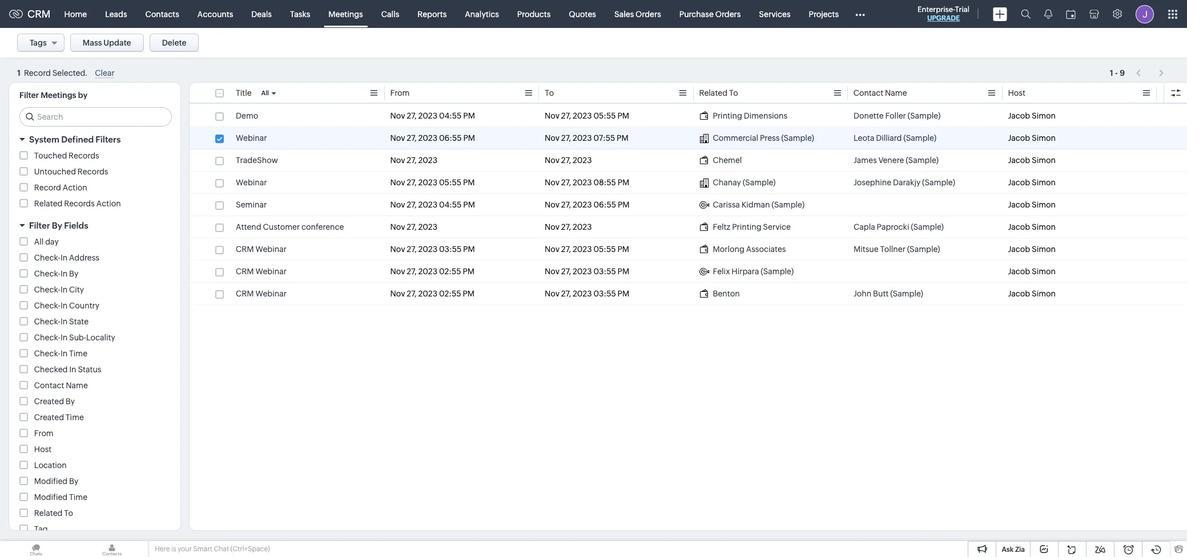 Task type: vqa. For each thing, say whether or not it's contained in the screenshot.
right All
yes



Task type: describe. For each thing, give the bounding box(es) containing it.
demo link
[[236, 110, 258, 122]]

clear
[[95, 69, 115, 78]]

02:55 for benton
[[439, 290, 461, 299]]

upgrade
[[927, 14, 960, 22]]

james
[[854, 156, 877, 165]]

(sample) for james venere (sample)
[[906, 156, 939, 165]]

row group containing demo
[[190, 105, 1187, 306]]

Other Modules field
[[848, 5, 873, 23]]

records for untouched
[[78, 167, 108, 176]]

webinar link for nov 27, 2023 06:55 pm
[[236, 132, 267, 144]]

0 vertical spatial nov 27, 2023 06:55 pm
[[390, 134, 475, 143]]

jacob simon for john butt (sample)
[[1008, 290, 1056, 299]]

check-in city
[[34, 286, 84, 295]]

calls link
[[372, 0, 408, 28]]

benton
[[713, 290, 740, 299]]

search image
[[1021, 9, 1031, 19]]

nov 27, 2023 03:55 pm for benton
[[545, 290, 629, 299]]

create menu element
[[986, 0, 1014, 28]]

2 - from the top
[[1115, 68, 1118, 77]]

purchase
[[679, 9, 714, 19]]

08:55
[[594, 178, 616, 187]]

capla paprocki (sample)
[[854, 223, 944, 232]]

john butt (sample) link
[[854, 288, 923, 300]]

nov 27, 2023 04:55 pm for nov 27, 2023 06:55 pm
[[390, 200, 475, 210]]

feltz printing service
[[713, 223, 791, 232]]

filter for filter by fields
[[29, 221, 50, 231]]

nov 27, 2023 02:55 pm for felix hirpara (sample)
[[390, 267, 475, 276]]

mass
[[83, 38, 102, 47]]

webinar for morlong associates
[[256, 245, 287, 254]]

simon for josephine darakjy (sample)
[[1032, 178, 1056, 187]]

mitsue tollner (sample)
[[854, 245, 940, 254]]

morlong associates link
[[699, 244, 786, 255]]

attend customer conference
[[236, 223, 344, 232]]

(sample) for capla paprocki (sample)
[[911, 223, 944, 232]]

josephine
[[854, 178, 892, 187]]

signals element
[[1038, 0, 1059, 28]]

1 horizontal spatial name
[[885, 89, 907, 98]]

paprocki
[[877, 223, 909, 232]]

filter meetings by
[[19, 91, 88, 100]]

record
[[24, 69, 51, 78]]

chemel
[[713, 156, 742, 165]]

locality
[[86, 334, 115, 343]]

5 jacob simon from the top
[[1008, 200, 1056, 210]]

tag
[[34, 525, 48, 535]]

leads
[[105, 9, 127, 19]]

2 horizontal spatial to
[[729, 89, 738, 98]]

foller
[[885, 111, 906, 121]]

filter for filter meetings by
[[19, 91, 39, 100]]

reports
[[418, 9, 447, 19]]

records for touched
[[69, 151, 99, 160]]

analytics link
[[456, 0, 508, 28]]

check-in by
[[34, 270, 78, 279]]

1 horizontal spatial related to
[[699, 89, 738, 98]]

james venere (sample) link
[[854, 155, 939, 166]]

webinar link for nov 27, 2023 05:55 pm
[[236, 177, 267, 188]]

darakjy
[[893, 178, 921, 187]]

1 9 from the top
[[1120, 66, 1125, 75]]

purchase orders link
[[670, 0, 750, 28]]

04:55 for nov 27, 2023 06:55 pm
[[439, 200, 462, 210]]

by for modified
[[69, 477, 78, 487]]

filter by fields
[[29, 221, 88, 231]]

Search text field
[[20, 108, 171, 126]]

search element
[[1014, 0, 1038, 28]]

morlong
[[713, 245, 745, 254]]

simon for john butt (sample)
[[1032, 290, 1056, 299]]

1 vertical spatial related
[[34, 199, 62, 208]]

1 - 9 for second navigation from the bottom of the page
[[1110, 66, 1125, 75]]

in for by
[[60, 270, 68, 279]]

in for state
[[60, 318, 68, 327]]

simon for leota dilliard (sample)
[[1032, 134, 1056, 143]]

1 vertical spatial from
[[34, 429, 54, 439]]

crm for felix hirpara (sample)
[[236, 267, 254, 276]]

mitsue tollner (sample) link
[[854, 244, 940, 255]]

2 vertical spatial related
[[34, 509, 62, 519]]

printing inside feltz printing service link
[[732, 223, 762, 232]]

1 vertical spatial 06:55
[[594, 200, 616, 210]]

conference
[[302, 223, 344, 232]]

nov 27, 2023 07:55 pm
[[545, 134, 629, 143]]

contacts
[[145, 9, 179, 19]]

1 - from the top
[[1115, 66, 1118, 75]]

3 crm webinar link from the top
[[236, 288, 287, 300]]

1 vertical spatial contact name
[[34, 381, 88, 391]]

time for created time
[[66, 413, 84, 423]]

projects
[[809, 9, 839, 19]]

simon for capla paprocki (sample)
[[1032, 223, 1056, 232]]

crm webinar link for morlong
[[236, 244, 287, 255]]

simon for donette foller (sample)
[[1032, 111, 1056, 121]]

all day
[[34, 238, 59, 247]]

(sample) for josephine darakjy (sample)
[[922, 178, 955, 187]]

0 vertical spatial 03:55
[[439, 245, 462, 254]]

check- for check-in time
[[34, 350, 60, 359]]

1 - 9 for 2nd navigation from the top
[[1110, 68, 1125, 77]]

benton link
[[699, 288, 740, 300]]

purchase orders
[[679, 9, 741, 19]]

check- for check-in address
[[34, 254, 60, 263]]

1 horizontal spatial action
[[96, 199, 121, 208]]

check- for check-in country
[[34, 302, 60, 311]]

signals image
[[1045, 9, 1053, 19]]

0 vertical spatial nov 27, 2023 03:55 pm
[[390, 245, 475, 254]]

capla
[[854, 223, 875, 232]]

james venere (sample)
[[854, 156, 939, 165]]

sales orders link
[[605, 0, 670, 28]]

in for country
[[60, 302, 68, 311]]

5 jacob from the top
[[1008, 200, 1030, 210]]

created for created time
[[34, 413, 64, 423]]

city
[[69, 286, 84, 295]]

(sample) for donette foller (sample)
[[908, 111, 941, 121]]

customer
[[263, 223, 300, 232]]

by for filter
[[52, 221, 62, 231]]

calls
[[381, 9, 399, 19]]

press
[[760, 134, 780, 143]]

8 jacob simon from the top
[[1008, 267, 1056, 276]]

check- for check-in by
[[34, 270, 60, 279]]

sales orders
[[614, 9, 661, 19]]

tradeshow
[[236, 156, 278, 165]]

leota
[[854, 134, 875, 143]]

capla paprocki (sample) link
[[854, 222, 944, 233]]

attend customer conference link
[[236, 222, 344, 233]]

all for all
[[261, 90, 269, 97]]

update
[[104, 38, 131, 47]]

checked
[[34, 366, 68, 375]]

0 horizontal spatial to
[[64, 509, 73, 519]]

donette foller (sample)
[[854, 111, 941, 121]]

attend
[[236, 223, 261, 232]]

leota dilliard (sample) link
[[854, 132, 937, 144]]

check-in state
[[34, 318, 89, 327]]

mass update button
[[70, 34, 144, 52]]

leads link
[[96, 0, 136, 28]]

services
[[759, 9, 791, 19]]

profile image
[[1136, 5, 1154, 23]]

address
[[69, 254, 99, 263]]

1 horizontal spatial meetings
[[329, 9, 363, 19]]

chanay (sample) link
[[699, 177, 776, 188]]

0 horizontal spatial 06:55
[[439, 134, 462, 143]]

dimensions
[[744, 111, 788, 121]]

(sample) up carissa kidman (sample) at the right of page
[[743, 178, 776, 187]]

1 horizontal spatial to
[[545, 89, 554, 98]]

1 vertical spatial host
[[34, 445, 52, 455]]

service
[[763, 223, 791, 232]]

john butt (sample)
[[854, 290, 923, 299]]

check-in time
[[34, 350, 87, 359]]

1 vertical spatial nov 27, 2023 05:55 pm
[[390, 178, 475, 187]]

nov 27, 2023 05:55 pm for nov 27, 2023 04:55 pm
[[545, 111, 629, 121]]

nov 27, 2023 02:55 pm for benton
[[390, 290, 475, 299]]

related records action
[[34, 199, 121, 208]]

jacob simon for leota dilliard (sample)
[[1008, 134, 1056, 143]]

check- for check-in city
[[34, 286, 60, 295]]

trial
[[955, 5, 970, 14]]

jacob simon for james venere (sample)
[[1008, 156, 1056, 165]]

(sample) for felix hirpara (sample)
[[761, 267, 794, 276]]

crm link
[[9, 8, 51, 20]]



Task type: locate. For each thing, give the bounding box(es) containing it.
chats image
[[0, 542, 72, 558]]

country
[[69, 302, 99, 311]]

enterprise-trial upgrade
[[918, 5, 970, 22]]

1 vertical spatial 04:55
[[439, 200, 462, 210]]

0 horizontal spatial nov 27, 2023 06:55 pm
[[390, 134, 475, 143]]

(sample) up darakjy
[[906, 156, 939, 165]]

meetings down "1 record selected."
[[41, 91, 76, 100]]

0 vertical spatial nov 27, 2023 04:55 pm
[[390, 111, 475, 121]]

1 modified from the top
[[34, 477, 68, 487]]

(sample) right darakjy
[[922, 178, 955, 187]]

products link
[[508, 0, 560, 28]]

orders for sales orders
[[636, 9, 661, 19]]

related up printing dimensions link
[[699, 89, 728, 98]]

2 simon from the top
[[1032, 134, 1056, 143]]

ask zia
[[1002, 547, 1025, 555]]

in up 'checked in status'
[[60, 350, 68, 359]]

(sample) right press
[[781, 134, 814, 143]]

modified for modified by
[[34, 477, 68, 487]]

1 vertical spatial created
[[34, 413, 64, 423]]

1 navigation from the top
[[1131, 62, 1170, 79]]

check-in sub-locality
[[34, 334, 115, 343]]

(sample) up service
[[772, 200, 805, 210]]

orders for purchase orders
[[715, 9, 741, 19]]

1 created from the top
[[34, 397, 64, 407]]

in down check-in address
[[60, 270, 68, 279]]

jacob simon for mitsue tollner (sample)
[[1008, 245, 1056, 254]]

filter
[[19, 91, 39, 100], [29, 221, 50, 231]]

created for created by
[[34, 397, 64, 407]]

nov 27, 2023 06:55 pm
[[390, 134, 475, 143], [545, 200, 630, 210]]

jacob simon for donette foller (sample)
[[1008, 111, 1056, 121]]

associates
[[746, 245, 786, 254]]

1 simon from the top
[[1032, 111, 1056, 121]]

crm webinar
[[236, 245, 287, 254], [236, 267, 287, 276], [236, 290, 287, 299]]

2 vertical spatial crm webinar link
[[236, 288, 287, 300]]

orders right sales
[[636, 9, 661, 19]]

03:55 for benton
[[594, 290, 616, 299]]

check-in country
[[34, 302, 99, 311]]

8 jacob from the top
[[1008, 267, 1030, 276]]

profile element
[[1129, 0, 1161, 28]]

all left day
[[34, 238, 44, 247]]

crm webinar for felix
[[236, 267, 287, 276]]

0 horizontal spatial contact name
[[34, 381, 88, 391]]

hirpara
[[732, 267, 759, 276]]

1 vertical spatial filter
[[29, 221, 50, 231]]

7 simon from the top
[[1032, 245, 1056, 254]]

orders right purchase
[[715, 9, 741, 19]]

(sample) right paprocki
[[911, 223, 944, 232]]

0 vertical spatial host
[[1008, 89, 1026, 98]]

2 modified from the top
[[34, 493, 68, 503]]

7 check- from the top
[[34, 350, 60, 359]]

in for time
[[60, 350, 68, 359]]

0 vertical spatial 06:55
[[439, 134, 462, 143]]

03:55 for felix hirpara (sample)
[[594, 267, 616, 276]]

all for all day
[[34, 238, 44, 247]]

smart
[[193, 546, 212, 554]]

jacob for john butt (sample)
[[1008, 290, 1030, 299]]

2 created from the top
[[34, 413, 64, 423]]

1 for second navigation from the bottom of the page
[[1110, 66, 1113, 75]]

record
[[34, 183, 61, 192]]

nov 27, 2023 03:55 pm for felix hirpara (sample)
[[545, 267, 629, 276]]

0 vertical spatial 05:55
[[594, 111, 616, 121]]

by up modified time
[[69, 477, 78, 487]]

by up day
[[52, 221, 62, 231]]

is
[[171, 546, 176, 554]]

in for status
[[69, 366, 76, 375]]

6 check- from the top
[[34, 334, 60, 343]]

1 vertical spatial name
[[66, 381, 88, 391]]

navigation
[[1131, 62, 1170, 79], [1131, 65, 1170, 81]]

1 webinar link from the top
[[236, 132, 267, 144]]

1 horizontal spatial contact name
[[854, 89, 907, 98]]

title
[[236, 89, 252, 98]]

jacob simon for capla paprocki (sample)
[[1008, 223, 1056, 232]]

to
[[545, 89, 554, 98], [729, 89, 738, 98], [64, 509, 73, 519]]

tradeshow link
[[236, 155, 278, 166]]

0 vertical spatial modified
[[34, 477, 68, 487]]

filter inside dropdown button
[[29, 221, 50, 231]]

jacob for leota dilliard (sample)
[[1008, 134, 1030, 143]]

5 simon from the top
[[1032, 200, 1056, 210]]

calendar image
[[1066, 9, 1076, 19]]

1 vertical spatial 02:55
[[439, 290, 461, 299]]

nov 27, 2023 04:55 pm
[[390, 111, 475, 121], [390, 200, 475, 210]]

check- for check-in sub-locality
[[34, 334, 60, 343]]

1 vertical spatial records
[[78, 167, 108, 176]]

6 jacob simon from the top
[[1008, 223, 1056, 232]]

in left city
[[60, 286, 68, 295]]

0 vertical spatial from
[[390, 89, 410, 98]]

action
[[63, 183, 87, 192], [96, 199, 121, 208]]

contact down checked
[[34, 381, 64, 391]]

created time
[[34, 413, 84, 423]]

filter down record
[[19, 91, 39, 100]]

1 record selected.
[[17, 69, 88, 78]]

sales
[[614, 9, 634, 19]]

0 vertical spatial action
[[63, 183, 87, 192]]

related to down modified time
[[34, 509, 73, 519]]

0 horizontal spatial action
[[63, 183, 87, 192]]

nov 27, 2023 04:55 pm for nov 27, 2023 05:55 pm
[[390, 111, 475, 121]]

3 simon from the top
[[1032, 156, 1056, 165]]

related down record
[[34, 199, 62, 208]]

jacob for donette foller (sample)
[[1008, 111, 1030, 121]]

webinar link down demo
[[236, 132, 267, 144]]

contact name up the donette
[[854, 89, 907, 98]]

0 vertical spatial crm webinar
[[236, 245, 287, 254]]

(sample) for mitsue tollner (sample)
[[907, 245, 940, 254]]

orders
[[636, 9, 661, 19], [715, 9, 741, 19]]

1 nov 27, 2023 04:55 pm from the top
[[390, 111, 475, 121]]

time down sub-
[[69, 350, 87, 359]]

printing dimensions link
[[699, 110, 788, 122]]

2 navigation from the top
[[1131, 65, 1170, 81]]

1 check- from the top
[[34, 254, 60, 263]]

1 horizontal spatial orders
[[715, 9, 741, 19]]

1 04:55 from the top
[[439, 111, 462, 121]]

1 horizontal spatial nov 27, 2023 06:55 pm
[[545, 200, 630, 210]]

2 02:55 from the top
[[439, 290, 461, 299]]

by inside dropdown button
[[52, 221, 62, 231]]

(sample) for leota dilliard (sample)
[[904, 134, 937, 143]]

in up check-in state
[[60, 302, 68, 311]]

webinar link up seminar link at the top left
[[236, 177, 267, 188]]

contacts image
[[76, 542, 148, 558]]

(ctrl+space)
[[230, 546, 270, 554]]

3 check- from the top
[[34, 286, 60, 295]]

chat
[[214, 546, 229, 554]]

time down modified by
[[69, 493, 87, 503]]

4 simon from the top
[[1032, 178, 1056, 187]]

nov 27, 2023 05:55 pm for nov 27, 2023 03:55 pm
[[545, 245, 629, 254]]

2 crm webinar from the top
[[236, 267, 287, 276]]

1 vertical spatial webinar link
[[236, 177, 267, 188]]

related to up printing dimensions link
[[699, 89, 738, 98]]

jacob simon for josephine darakjy (sample)
[[1008, 178, 1056, 187]]

1 horizontal spatial from
[[390, 89, 410, 98]]

1 vertical spatial crm webinar link
[[236, 266, 287, 278]]

(sample) down associates
[[761, 267, 794, 276]]

check- up check-in time
[[34, 334, 60, 343]]

check- for check-in state
[[34, 318, 60, 327]]

kidman
[[742, 200, 770, 210]]

jacob simon
[[1008, 111, 1056, 121], [1008, 134, 1056, 143], [1008, 156, 1056, 165], [1008, 178, 1056, 187], [1008, 200, 1056, 210], [1008, 223, 1056, 232], [1008, 245, 1056, 254], [1008, 267, 1056, 276], [1008, 290, 1056, 299]]

3 crm webinar from the top
[[236, 290, 287, 299]]

defined
[[61, 135, 94, 144]]

3 jacob from the top
[[1008, 156, 1030, 165]]

1 vertical spatial crm webinar
[[236, 267, 287, 276]]

delete button
[[149, 34, 199, 52]]

2 vertical spatial 05:55
[[594, 245, 616, 254]]

4 jacob simon from the top
[[1008, 178, 1056, 187]]

0 vertical spatial contact
[[854, 89, 884, 98]]

created up created time
[[34, 397, 64, 407]]

time down created by
[[66, 413, 84, 423]]

8 simon from the top
[[1032, 267, 1056, 276]]

records down defined
[[69, 151, 99, 160]]

2 crm webinar link from the top
[[236, 266, 287, 278]]

0 vertical spatial 04:55
[[439, 111, 462, 121]]

0 vertical spatial created
[[34, 397, 64, 407]]

1 vertical spatial printing
[[732, 223, 762, 232]]

0 horizontal spatial all
[[34, 238, 44, 247]]

0 horizontal spatial contact
[[34, 381, 64, 391]]

5 check- from the top
[[34, 318, 60, 327]]

felix
[[713, 267, 730, 276]]

accounts
[[198, 9, 233, 19]]

mass update
[[83, 38, 131, 47]]

27,
[[407, 111, 417, 121], [561, 111, 571, 121], [407, 134, 417, 143], [561, 134, 571, 143], [407, 156, 417, 165], [561, 156, 571, 165], [407, 178, 417, 187], [561, 178, 571, 187], [407, 200, 417, 210], [561, 200, 571, 210], [407, 223, 417, 232], [561, 223, 571, 232], [407, 245, 417, 254], [561, 245, 571, 254], [407, 267, 417, 276], [561, 267, 571, 276], [407, 290, 417, 299], [561, 290, 571, 299]]

1 vertical spatial nov 27, 2023 02:55 pm
[[390, 290, 475, 299]]

filter up all day
[[29, 221, 50, 231]]

(sample) inside "link"
[[906, 156, 939, 165]]

deals link
[[242, 0, 281, 28]]

9 jacob from the top
[[1008, 290, 1030, 299]]

(sample) right tollner
[[907, 245, 940, 254]]

1 horizontal spatial all
[[261, 90, 269, 97]]

1 for 2nd navigation from the top
[[1110, 68, 1113, 77]]

name up foller
[[885, 89, 907, 98]]

tollner
[[880, 245, 906, 254]]

0 vertical spatial contact name
[[854, 89, 907, 98]]

check- down all day
[[34, 254, 60, 263]]

(sample) right butt
[[890, 290, 923, 299]]

0 horizontal spatial orders
[[636, 9, 661, 19]]

check- up check-in city
[[34, 270, 60, 279]]

records for related
[[64, 199, 95, 208]]

0 vertical spatial records
[[69, 151, 99, 160]]

meetings link
[[319, 0, 372, 28]]

1 vertical spatial nov 27, 2023 04:55 pm
[[390, 200, 475, 210]]

related up tag
[[34, 509, 62, 519]]

zia
[[1015, 547, 1025, 555]]

jacob for josephine darakjy (sample)
[[1008, 178, 1030, 187]]

1 vertical spatial meetings
[[41, 91, 76, 100]]

chanay
[[713, 178, 741, 187]]

action up the filter by fields dropdown button
[[96, 199, 121, 208]]

butt
[[873, 290, 889, 299]]

row group
[[190, 105, 1187, 306]]

records up fields in the top left of the page
[[64, 199, 95, 208]]

9 jacob simon from the top
[[1008, 290, 1056, 299]]

2 vertical spatial time
[[69, 493, 87, 503]]

nov
[[390, 111, 405, 121], [545, 111, 560, 121], [390, 134, 405, 143], [545, 134, 560, 143], [390, 156, 405, 165], [545, 156, 560, 165], [390, 178, 405, 187], [545, 178, 560, 187], [390, 200, 405, 210], [545, 200, 560, 210], [390, 223, 405, 232], [545, 223, 560, 232], [390, 245, 405, 254], [545, 245, 560, 254], [390, 267, 405, 276], [545, 267, 560, 276], [390, 290, 405, 299], [545, 290, 560, 299]]

3 jacob simon from the top
[[1008, 156, 1056, 165]]

4 jacob from the top
[[1008, 178, 1030, 187]]

host
[[1008, 89, 1026, 98], [34, 445, 52, 455]]

1 vertical spatial 03:55
[[594, 267, 616, 276]]

simon for james venere (sample)
[[1032, 156, 1056, 165]]

chemel link
[[699, 155, 742, 166]]

0 vertical spatial filter
[[19, 91, 39, 100]]

05:55 for nov 27, 2023 03:55 pm
[[594, 245, 616, 254]]

7 jacob simon from the top
[[1008, 245, 1056, 254]]

0 vertical spatial nov 27, 2023 02:55 pm
[[390, 267, 475, 276]]

2 9 from the top
[[1120, 68, 1125, 77]]

create menu image
[[993, 7, 1007, 21]]

in up check-in by
[[60, 254, 68, 263]]

webinar for felix hirpara (sample)
[[256, 267, 287, 276]]

jacob for capla paprocki (sample)
[[1008, 223, 1030, 232]]

printing up commercial
[[713, 111, 742, 121]]

in left status
[[69, 366, 76, 375]]

meetings left calls link
[[329, 9, 363, 19]]

2 1 - 9 from the top
[[1110, 68, 1125, 77]]

1 vertical spatial nov 27, 2023 03:55 pm
[[545, 267, 629, 276]]

demo
[[236, 111, 258, 121]]

(sample) for commercial press (sample)
[[781, 134, 814, 143]]

1 vertical spatial 05:55
[[439, 178, 461, 187]]

0 vertical spatial time
[[69, 350, 87, 359]]

record action
[[34, 183, 87, 192]]

04:55 for nov 27, 2023 05:55 pm
[[439, 111, 462, 121]]

1 vertical spatial time
[[66, 413, 84, 423]]

05:55 for nov 27, 2023 04:55 pm
[[594, 111, 616, 121]]

1 jacob simon from the top
[[1008, 111, 1056, 121]]

1 crm webinar link from the top
[[236, 244, 287, 255]]

seminar
[[236, 200, 267, 210]]

1 1 - 9 from the top
[[1110, 66, 1125, 75]]

2 vertical spatial records
[[64, 199, 95, 208]]

1 orders from the left
[[636, 9, 661, 19]]

by for created
[[66, 397, 75, 407]]

products
[[517, 9, 551, 19]]

crm for benton
[[236, 290, 254, 299]]

accounts link
[[188, 0, 242, 28]]

records down touched records
[[78, 167, 108, 176]]

03:55
[[439, 245, 462, 254], [594, 267, 616, 276], [594, 290, 616, 299]]

0 vertical spatial webinar link
[[236, 132, 267, 144]]

leota dilliard (sample)
[[854, 134, 937, 143]]

1 crm webinar from the top
[[236, 245, 287, 254]]

day
[[45, 238, 59, 247]]

0 horizontal spatial host
[[34, 445, 52, 455]]

6 jacob from the top
[[1008, 223, 1030, 232]]

2 orders from the left
[[715, 9, 741, 19]]

projects link
[[800, 0, 848, 28]]

mitsue
[[854, 245, 879, 254]]

felix hirpara (sample)
[[713, 267, 794, 276]]

2 04:55 from the top
[[439, 200, 462, 210]]

2 jacob simon from the top
[[1008, 134, 1056, 143]]

your
[[178, 546, 192, 554]]

webinar for benton
[[256, 290, 287, 299]]

all right title
[[261, 90, 269, 97]]

crm webinar link for felix
[[236, 266, 287, 278]]

name down 'checked in status'
[[66, 381, 88, 391]]

checked in status
[[34, 366, 101, 375]]

0 vertical spatial printing
[[713, 111, 742, 121]]

0 horizontal spatial from
[[34, 429, 54, 439]]

contact
[[854, 89, 884, 98], [34, 381, 64, 391]]

2 vertical spatial 03:55
[[594, 290, 616, 299]]

here is your smart chat (ctrl+space)
[[155, 546, 270, 554]]

1 vertical spatial nov 27, 2023 06:55 pm
[[545, 200, 630, 210]]

0 horizontal spatial name
[[66, 381, 88, 391]]

(sample) right dilliard
[[904, 134, 937, 143]]

printing inside printing dimensions link
[[713, 111, 742, 121]]

2 vertical spatial crm webinar
[[236, 290, 287, 299]]

jacob for james venere (sample)
[[1008, 156, 1030, 165]]

check- down check-in city
[[34, 302, 60, 311]]

by up created time
[[66, 397, 75, 407]]

crm for morlong associates
[[236, 245, 254, 254]]

in left sub-
[[60, 334, 68, 343]]

contact name up created by
[[34, 381, 88, 391]]

jacob for mitsue tollner (sample)
[[1008, 245, 1030, 254]]

home link
[[55, 0, 96, 28]]

0 horizontal spatial related to
[[34, 509, 73, 519]]

2 jacob from the top
[[1008, 134, 1030, 143]]

felix hirpara (sample) link
[[699, 266, 794, 278]]

1 vertical spatial contact
[[34, 381, 64, 391]]

in for sub-
[[60, 334, 68, 343]]

0 vertical spatial meetings
[[329, 9, 363, 19]]

1 vertical spatial modified
[[34, 493, 68, 503]]

1 02:55 from the top
[[439, 267, 461, 276]]

1 horizontal spatial 06:55
[[594, 200, 616, 210]]

4 check- from the top
[[34, 302, 60, 311]]

deals
[[251, 9, 272, 19]]

1 vertical spatial action
[[96, 199, 121, 208]]

0 vertical spatial all
[[261, 90, 269, 97]]

2 vertical spatial nov 27, 2023 03:55 pm
[[545, 290, 629, 299]]

in for city
[[60, 286, 68, 295]]

modified for modified time
[[34, 493, 68, 503]]

1 jacob from the top
[[1008, 111, 1030, 121]]

2 vertical spatial nov 27, 2023 05:55 pm
[[545, 245, 629, 254]]

0 vertical spatial crm webinar link
[[236, 244, 287, 255]]

by
[[52, 221, 62, 231], [69, 270, 78, 279], [66, 397, 75, 407], [69, 477, 78, 487]]

printing up morlong associates
[[732, 223, 762, 232]]

contact up the donette
[[854, 89, 884, 98]]

state
[[69, 318, 89, 327]]

6 simon from the top
[[1032, 223, 1056, 232]]

contacts link
[[136, 0, 188, 28]]

quotes link
[[560, 0, 605, 28]]

created
[[34, 397, 64, 407], [34, 413, 64, 423]]

records
[[69, 151, 99, 160], [78, 167, 108, 176], [64, 199, 95, 208]]

check- up checked
[[34, 350, 60, 359]]

dilliard
[[876, 134, 902, 143]]

here
[[155, 546, 170, 554]]

2 webinar link from the top
[[236, 177, 267, 188]]

check- down check-in country
[[34, 318, 60, 327]]

simon for mitsue tollner (sample)
[[1032, 245, 1056, 254]]

by up city
[[69, 270, 78, 279]]

7 jacob from the top
[[1008, 245, 1030, 254]]

02:55 for felix hirpara (sample)
[[439, 267, 461, 276]]

donette foller (sample) link
[[854, 110, 941, 122]]

1 nov 27, 2023 02:55 pm from the top
[[390, 267, 475, 276]]

1 vertical spatial all
[[34, 238, 44, 247]]

check- down check-in by
[[34, 286, 60, 295]]

(sample) for john butt (sample)
[[890, 290, 923, 299]]

sub-
[[69, 334, 86, 343]]

0 vertical spatial name
[[885, 89, 907, 98]]

0 vertical spatial nov 27, 2023 05:55 pm
[[545, 111, 629, 121]]

in for address
[[60, 254, 68, 263]]

contact name
[[854, 89, 907, 98], [34, 381, 88, 391]]

1
[[1110, 66, 1113, 75], [1110, 68, 1113, 77], [17, 69, 21, 78]]

carissa kidman (sample) link
[[699, 199, 805, 211]]

0 vertical spatial related to
[[699, 89, 738, 98]]

(sample) right foller
[[908, 111, 941, 121]]

modified down modified by
[[34, 493, 68, 503]]

services link
[[750, 0, 800, 28]]

feltz
[[713, 223, 731, 232]]

0 horizontal spatial meetings
[[41, 91, 76, 100]]

1 horizontal spatial host
[[1008, 89, 1026, 98]]

1 vertical spatial related to
[[34, 509, 73, 519]]

meetings
[[329, 9, 363, 19], [41, 91, 76, 100]]

action up related records action
[[63, 183, 87, 192]]

created down created by
[[34, 413, 64, 423]]

crm webinar for morlong
[[236, 245, 287, 254]]

(sample) for carissa kidman (sample)
[[772, 200, 805, 210]]

in left state
[[60, 318, 68, 327]]

time for modified time
[[69, 493, 87, 503]]

2 nov 27, 2023 02:55 pm from the top
[[390, 290, 475, 299]]

2 nov 27, 2023 04:55 pm from the top
[[390, 200, 475, 210]]

0 vertical spatial 02:55
[[439, 267, 461, 276]]

venere
[[879, 156, 904, 165]]

1 horizontal spatial contact
[[854, 89, 884, 98]]

nov 27, 2023
[[390, 156, 438, 165], [545, 156, 592, 165], [390, 223, 438, 232], [545, 223, 592, 232]]

0 vertical spatial related
[[699, 89, 728, 98]]

9 simon from the top
[[1032, 290, 1056, 299]]

modified down location
[[34, 477, 68, 487]]

2 check- from the top
[[34, 270, 60, 279]]



